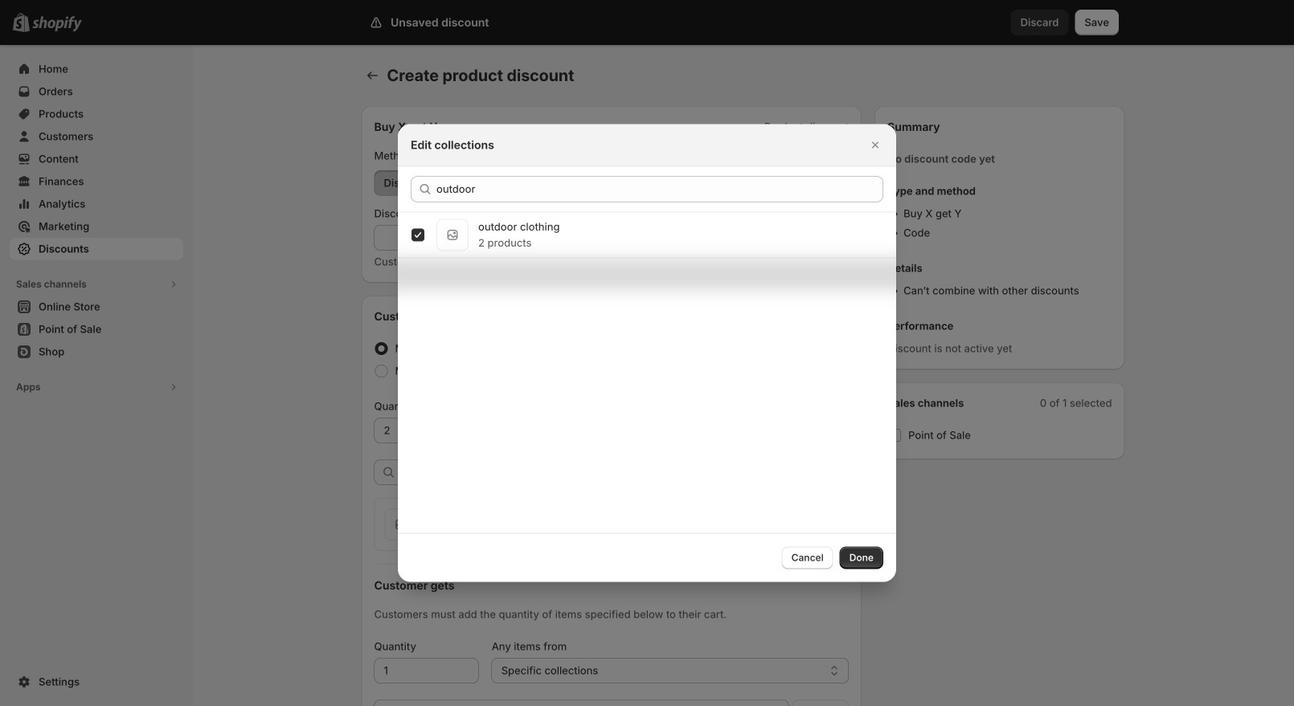 Task type: vqa. For each thing, say whether or not it's contained in the screenshot.
All
no



Task type: describe. For each thing, give the bounding box(es) containing it.
shopify image
[[32, 16, 82, 32]]



Task type: locate. For each thing, give the bounding box(es) containing it.
dialog
[[0, 124, 1295, 583]]

Search collections text field
[[437, 176, 884, 202]]



